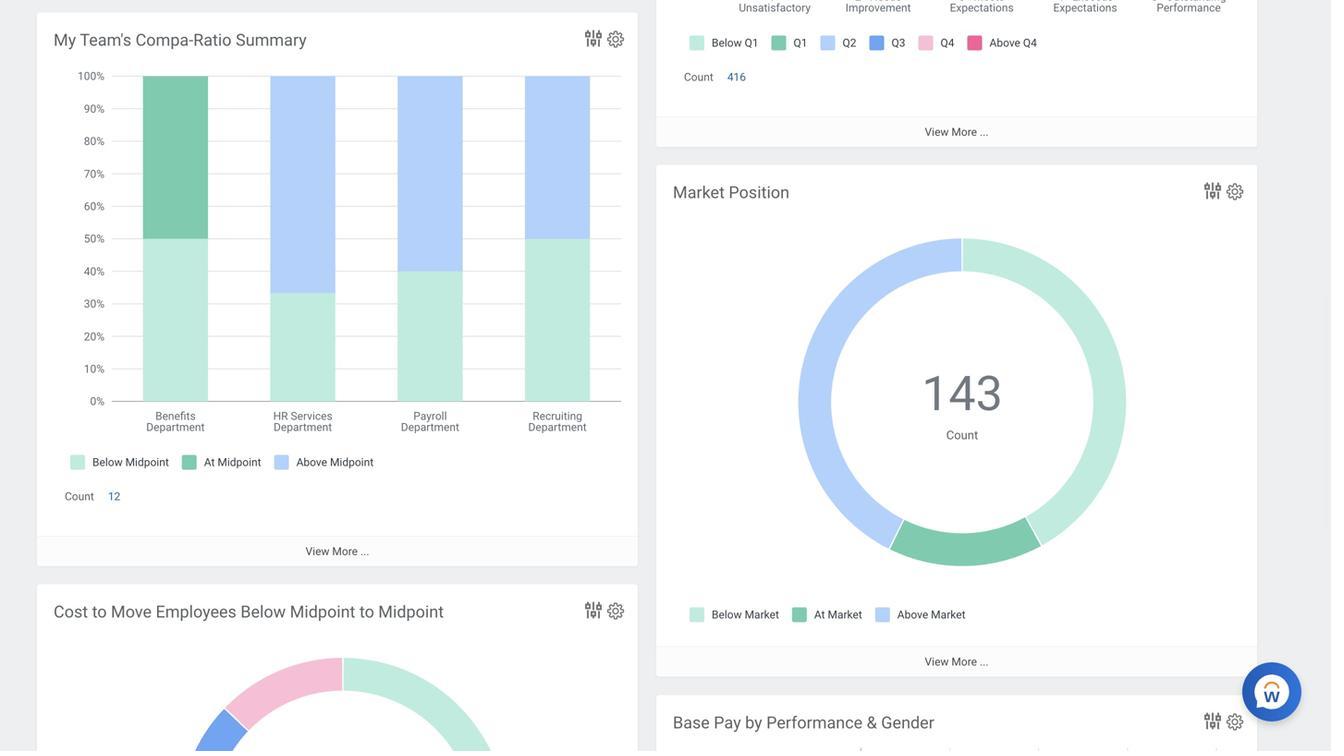 Task type: locate. For each thing, give the bounding box(es) containing it.
1 vertical spatial view more ...
[[306, 545, 369, 558]]

0 vertical spatial ...
[[980, 126, 989, 138]]

2 vertical spatial count
[[65, 491, 94, 504]]

count inside are we paying for performance? element
[[684, 71, 714, 84]]

0 vertical spatial view more ... link
[[657, 116, 1258, 147]]

more for market position
[[952, 656, 977, 669]]

0 horizontal spatial midpoint
[[290, 603, 355, 622]]

market position
[[673, 183, 790, 203]]

configure and view chart data image left configure cost to move employees below midpoint to midpoint icon
[[583, 600, 605, 622]]

2 vertical spatial view
[[925, 656, 949, 669]]

view more ... inside my team's compa-ratio summary element
[[306, 545, 369, 558]]

view more ... for market position
[[925, 656, 989, 669]]

are we paying for performance? element
[[657, 0, 1258, 147]]

2 vertical spatial ...
[[980, 656, 989, 669]]

416 button
[[728, 70, 749, 85]]

2 vertical spatial view more ...
[[925, 656, 989, 669]]

configure and view chart data image
[[583, 27, 605, 49], [583, 600, 605, 622], [1202, 711, 1224, 733]]

2 vertical spatial configure and view chart data image
[[1202, 711, 1224, 733]]

... for market position
[[980, 656, 989, 669]]

2 midpoint from the left
[[378, 603, 444, 622]]

configure cost to move employees below midpoint to midpoint image
[[606, 602, 626, 622]]

view more ... inside market position element
[[925, 656, 989, 669]]

count for 12
[[65, 491, 94, 504]]

416
[[728, 71, 746, 84]]

0 vertical spatial view more ...
[[925, 126, 989, 138]]

performance
[[767, 714, 863, 733]]

0 vertical spatial configure and view chart data image
[[583, 27, 605, 49]]

0 horizontal spatial to
[[92, 603, 107, 622]]

by
[[745, 714, 763, 733]]

1 vertical spatial view
[[306, 545, 330, 558]]

1 horizontal spatial count
[[684, 71, 714, 84]]

ratio
[[193, 31, 232, 50]]

more inside are we paying for performance? element
[[952, 126, 977, 138]]

0 horizontal spatial count
[[65, 491, 94, 504]]

view for market position
[[925, 656, 949, 669]]

base pay by performance & gender
[[673, 714, 935, 733]]

0 vertical spatial view
[[925, 126, 949, 138]]

configure and view chart data image inside cost to move employees below midpoint to midpoint element
[[583, 600, 605, 622]]

move
[[111, 603, 152, 622]]

view inside market position element
[[925, 656, 949, 669]]

below
[[241, 603, 286, 622]]

position
[[729, 183, 790, 203]]

more for my team's compa-ratio summary
[[332, 545, 358, 558]]

configure and view chart data image for my team's compa-ratio summary
[[583, 27, 605, 49]]

1 horizontal spatial to
[[360, 603, 374, 622]]

configure and view chart data image left configure base pay by performance & gender image
[[1202, 711, 1224, 733]]

cost to move employees below midpoint to midpoint
[[54, 603, 444, 622]]

view inside are we paying for performance? element
[[925, 126, 949, 138]]

count for 416
[[684, 71, 714, 84]]

market position element
[[657, 165, 1258, 678]]

count
[[684, 71, 714, 84], [947, 428, 979, 442], [65, 491, 94, 504]]

base pay by performance & gender element
[[657, 696, 1258, 752]]

view inside my team's compa-ratio summary element
[[306, 545, 330, 558]]

view more ... link for market position
[[657, 647, 1258, 678]]

count down '143' button in the right of the page
[[947, 428, 979, 442]]

my
[[54, 31, 76, 50]]

count inside my team's compa-ratio summary element
[[65, 491, 94, 504]]

... inside market position element
[[980, 656, 989, 669]]

gender
[[882, 714, 935, 733]]

view more ... inside are we paying for performance? element
[[925, 126, 989, 138]]

midpoint
[[290, 603, 355, 622], [378, 603, 444, 622]]

count left 416
[[684, 71, 714, 84]]

more inside market position element
[[952, 656, 977, 669]]

more inside my team's compa-ratio summary element
[[332, 545, 358, 558]]

2 vertical spatial more
[[952, 656, 977, 669]]

view more ... link
[[657, 116, 1258, 147], [37, 536, 638, 567], [657, 647, 1258, 678]]

1 horizontal spatial midpoint
[[378, 603, 444, 622]]

1 vertical spatial view more ... link
[[37, 536, 638, 567]]

count left 12
[[65, 491, 94, 504]]

12
[[108, 491, 120, 504]]

0 vertical spatial count
[[684, 71, 714, 84]]

configure and view chart data image for base pay by performance & gender
[[1202, 711, 1224, 733]]

1 vertical spatial more
[[332, 545, 358, 558]]

0 vertical spatial more
[[952, 126, 977, 138]]

...
[[980, 126, 989, 138], [361, 545, 369, 558], [980, 656, 989, 669]]

2 horizontal spatial count
[[947, 428, 979, 442]]

1 vertical spatial configure and view chart data image
[[583, 600, 605, 622]]

compa-
[[136, 31, 193, 50]]

... inside my team's compa-ratio summary element
[[361, 545, 369, 558]]

... inside are we paying for performance? element
[[980, 126, 989, 138]]

1 vertical spatial ...
[[361, 545, 369, 558]]

configure and view chart data image inside my team's compa-ratio summary element
[[583, 27, 605, 49]]

configure market position image
[[1225, 182, 1246, 202]]

1 vertical spatial count
[[947, 428, 979, 442]]

configure and view chart data image left "configure my team's compa-ratio summary" icon
[[583, 27, 605, 49]]

2 vertical spatial view more ... link
[[657, 647, 1258, 678]]

... for my team's compa-ratio summary
[[361, 545, 369, 558]]

to
[[92, 603, 107, 622], [360, 603, 374, 622]]

more
[[952, 126, 977, 138], [332, 545, 358, 558], [952, 656, 977, 669]]

2 to from the left
[[360, 603, 374, 622]]

view
[[925, 126, 949, 138], [306, 545, 330, 558], [925, 656, 949, 669]]

view more ...
[[925, 126, 989, 138], [306, 545, 369, 558], [925, 656, 989, 669]]



Task type: vqa. For each thing, say whether or not it's contained in the screenshot.
location image
no



Task type: describe. For each thing, give the bounding box(es) containing it.
cost to move employees below midpoint to midpoint element
[[37, 585, 638, 752]]

market
[[673, 183, 725, 203]]

cost
[[54, 603, 88, 622]]

configure and view chart data image for cost to move employees below midpoint to midpoint
[[583, 600, 605, 622]]

12 button
[[108, 490, 123, 505]]

base
[[673, 714, 710, 733]]

team's
[[80, 31, 131, 50]]

view for my team's compa-ratio summary
[[306, 545, 330, 558]]

count inside 143 count
[[947, 428, 979, 442]]

143 button
[[922, 362, 1006, 427]]

configure and view chart data image
[[1202, 180, 1224, 202]]

configure my team's compa-ratio summary image
[[606, 29, 626, 49]]

&
[[867, 714, 877, 733]]

configure base pay by performance & gender image
[[1225, 713, 1246, 733]]

pay
[[714, 714, 741, 733]]

summary
[[236, 31, 307, 50]]

1 midpoint from the left
[[290, 603, 355, 622]]

view more ... link for my team's compa-ratio summary
[[37, 536, 638, 567]]

view more ... for my team's compa-ratio summary
[[306, 545, 369, 558]]

employees
[[156, 603, 237, 622]]

143 count
[[922, 366, 1003, 442]]

143
[[922, 366, 1003, 422]]

my team's compa-ratio summary element
[[37, 12, 638, 567]]

my team's compa-ratio summary
[[54, 31, 307, 50]]

1 to from the left
[[92, 603, 107, 622]]



